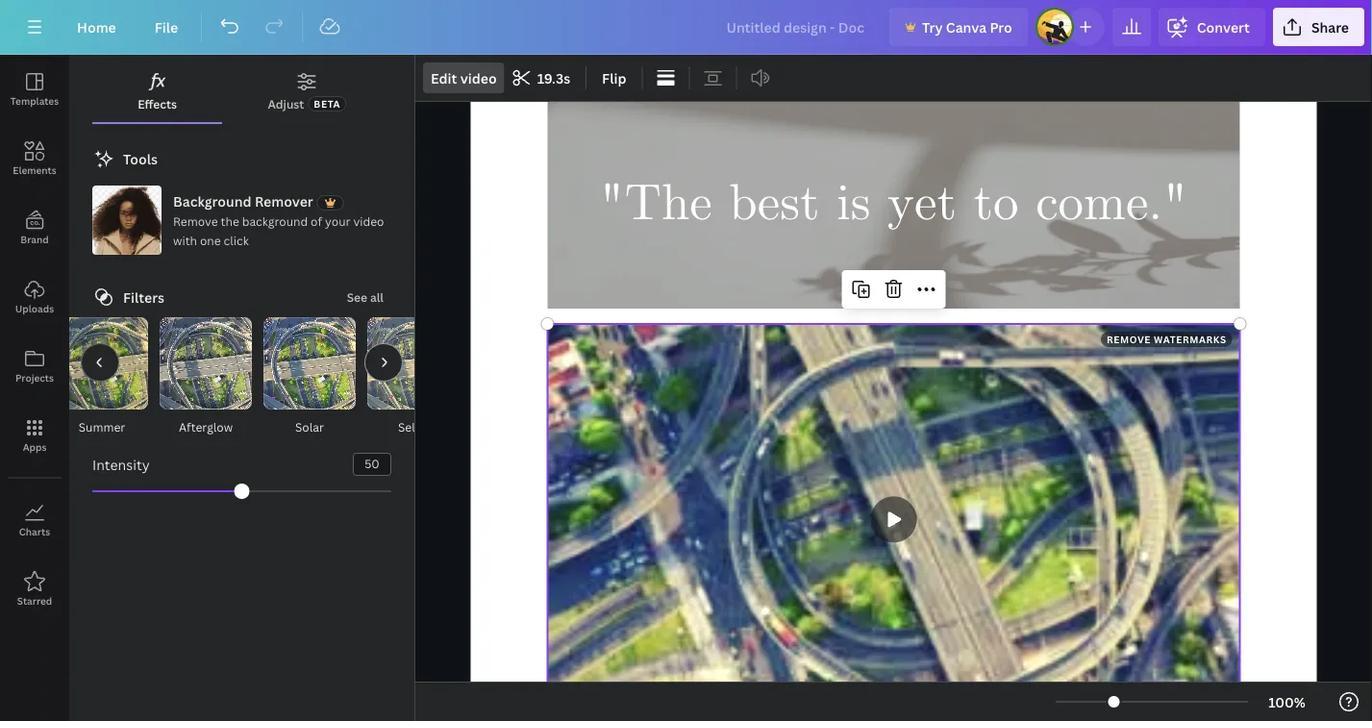 Task type: vqa. For each thing, say whether or not it's contained in the screenshot.
one
yes



Task type: locate. For each thing, give the bounding box(es) containing it.
remover
[[255, 192, 313, 210]]

remove
[[173, 213, 218, 229], [1107, 333, 1151, 346]]

uploads button
[[0, 263, 69, 332]]

see all button
[[347, 288, 384, 307]]

remove up with
[[173, 213, 218, 229]]

projects
[[15, 371, 54, 384]]

file
[[155, 18, 178, 36]]

Design title text field
[[711, 8, 882, 46]]

afterglow
[[179, 419, 233, 435]]

home link
[[62, 8, 132, 46]]

1 vertical spatial remove
[[1107, 333, 1151, 346]]

edit
[[431, 69, 457, 87]]

edit video button
[[423, 63, 505, 93]]

remove left watermarks
[[1107, 333, 1151, 346]]

background
[[173, 192, 252, 210]]

solar
[[295, 419, 324, 435]]

remove watermarks
[[1107, 333, 1227, 346]]

with
[[173, 232, 197, 248]]

uploads
[[15, 302, 54, 315]]

see all
[[347, 289, 384, 305]]

to
[[974, 171, 1019, 238]]

remove inside button
[[1107, 333, 1151, 346]]

video
[[460, 69, 497, 87], [353, 213, 384, 229]]

solar button
[[262, 316, 358, 438]]

starred button
[[0, 555, 69, 624]]

0 vertical spatial remove
[[173, 213, 218, 229]]

0 vertical spatial video
[[460, 69, 497, 87]]

remove for remove the background of your video with one click
[[173, 213, 218, 229]]

see
[[347, 289, 367, 305]]

one
[[200, 232, 221, 248]]

19.3s button
[[507, 63, 578, 93]]

filters
[[123, 288, 164, 306]]

remove for remove watermarks
[[1107, 333, 1151, 346]]

remove inside the remove the background of your video with one click
[[173, 213, 218, 229]]

video right edit
[[460, 69, 497, 87]]

your
[[325, 213, 351, 229]]

templates button
[[0, 55, 69, 124]]

brand
[[20, 233, 49, 246]]

is
[[837, 171, 871, 238]]

of
[[311, 213, 322, 229]]

background
[[242, 213, 308, 229]]

video right your
[[353, 213, 384, 229]]

1 horizontal spatial video
[[460, 69, 497, 87]]

edit video
[[431, 69, 497, 87]]

convert
[[1197, 18, 1250, 36]]

100% button
[[1256, 687, 1319, 717]]

0 horizontal spatial video
[[353, 213, 384, 229]]

adjust
[[268, 96, 304, 112]]

try canva pro
[[922, 18, 1013, 36]]

flip button
[[594, 63, 634, 93]]

1 vertical spatial video
[[353, 213, 384, 229]]

watermarks
[[1154, 333, 1227, 346]]

0 horizontal spatial remove
[[173, 213, 218, 229]]

all
[[370, 289, 384, 305]]

main menu bar
[[0, 0, 1372, 55]]

pro
[[990, 18, 1013, 36]]

elements button
[[0, 124, 69, 193]]

come."
[[1036, 171, 1189, 238]]

background remover
[[173, 192, 313, 210]]

1 horizontal spatial remove
[[1107, 333, 1151, 346]]

the
[[221, 213, 239, 229]]

summer button
[[54, 316, 150, 438]]

selfie
[[398, 419, 429, 435]]



Task type: describe. For each thing, give the bounding box(es) containing it.
charts button
[[0, 486, 69, 555]]

selfie button
[[365, 316, 462, 438]]

share
[[1312, 18, 1349, 36]]

try canva pro button
[[890, 8, 1028, 46]]

file button
[[139, 8, 193, 46]]

charts
[[19, 525, 50, 538]]

19.3s
[[537, 69, 570, 87]]

beta
[[314, 97, 341, 110]]

summer
[[79, 419, 125, 435]]

apps button
[[0, 401, 69, 470]]

projects button
[[0, 332, 69, 401]]

100%
[[1269, 693, 1306, 711]]

effects
[[138, 96, 177, 112]]

elements
[[13, 164, 56, 176]]

brand button
[[0, 193, 69, 263]]

intensity
[[92, 455, 150, 474]]

best
[[729, 171, 820, 238]]

afterglow button
[[158, 316, 254, 438]]

video inside the remove the background of your video with one click
[[353, 213, 384, 229]]

yet
[[888, 171, 957, 238]]

try
[[922, 18, 943, 36]]

video inside dropdown button
[[460, 69, 497, 87]]

remove the background of your video with one click
[[173, 213, 384, 248]]

templates
[[10, 94, 59, 107]]

effects button
[[92, 63, 222, 122]]

share button
[[1273, 8, 1365, 46]]

click
[[224, 232, 249, 248]]

adjust beta
[[268, 96, 341, 112]]

"the best is yet to come."
[[599, 171, 1189, 238]]

remove watermarks button
[[1101, 332, 1233, 347]]

flip
[[602, 69, 627, 87]]

starred
[[17, 594, 52, 607]]

convert button
[[1159, 8, 1266, 46]]

side panel tab list
[[0, 55, 69, 624]]

"the
[[599, 171, 712, 238]]

Intensity text field
[[354, 454, 390, 475]]

home
[[77, 18, 116, 36]]

canva
[[946, 18, 987, 36]]

apps
[[23, 440, 47, 453]]

tools
[[123, 150, 158, 168]]



